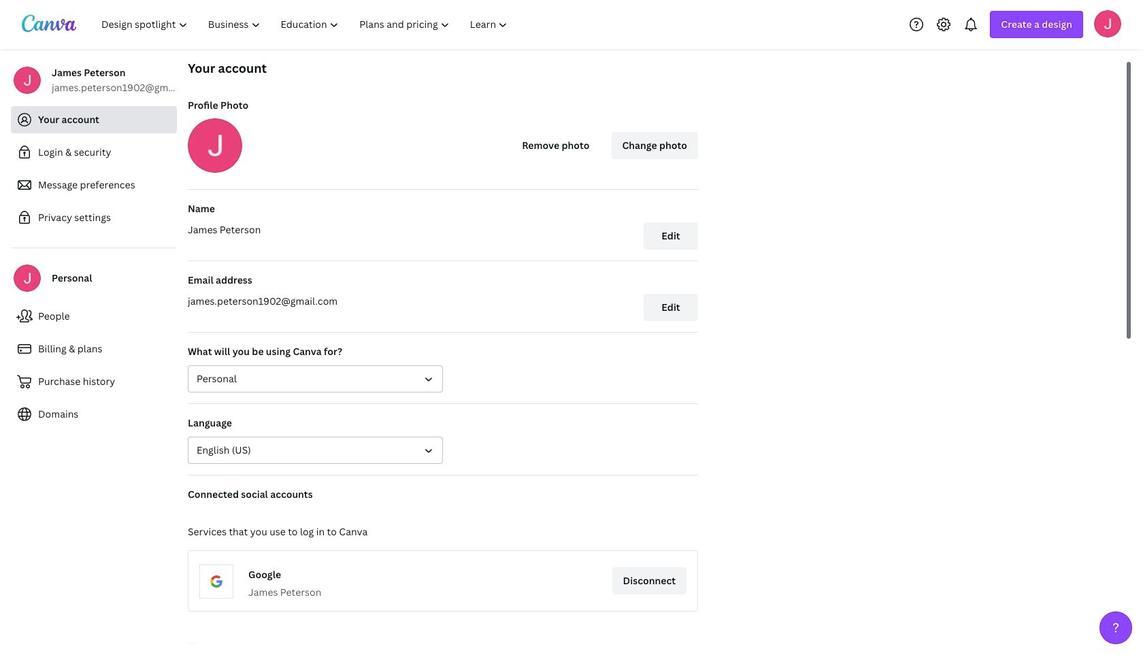 Task type: vqa. For each thing, say whether or not it's contained in the screenshot.
button at the bottom left of the page
yes



Task type: describe. For each thing, give the bounding box(es) containing it.
Language: English (US) button
[[188, 437, 443, 464]]

top level navigation element
[[93, 11, 520, 38]]



Task type: locate. For each thing, give the bounding box(es) containing it.
james peterson image
[[1095, 10, 1122, 37]]

None button
[[188, 366, 443, 393]]



